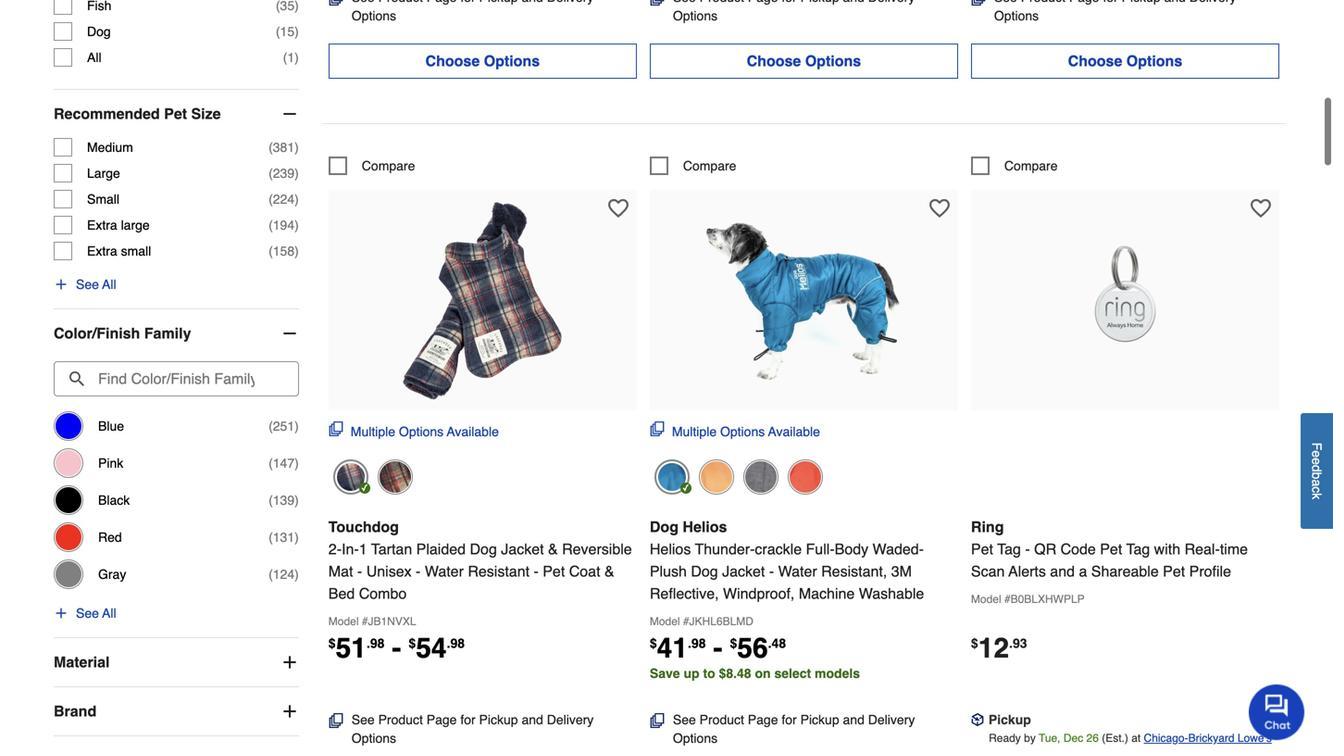 Task type: describe. For each thing, give the bounding box(es) containing it.
choose options for 1st choose options link from the right
[[1069, 52, 1183, 69]]

51
[[336, 632, 367, 664]]

) for ( 224 )
[[295, 192, 299, 207]]

( for 224
[[269, 192, 273, 207]]

2 e from the top
[[1310, 458, 1325, 465]]

multiple options available link for sporty orange image
[[650, 421, 821, 441]]

( for 158
[[269, 244, 273, 259]]

2 see all from the top
[[76, 606, 116, 621]]

( 239 )
[[269, 166, 299, 181]]

alerts
[[1009, 563, 1047, 580]]

224
[[273, 192, 295, 207]]

dec
[[1064, 732, 1084, 745]]

bed
[[329, 585, 355, 602]]

grey image
[[744, 459, 779, 495]]

plaided
[[417, 540, 466, 558]]

1001864294 element
[[329, 156, 415, 175]]

2 tag from the left
[[1127, 540, 1151, 558]]

251
[[273, 419, 295, 434]]

2 choose options link from the left
[[650, 43, 959, 79]]

pet up shareable
[[1101, 540, 1123, 558]]

save up to $8.48 on select models
[[650, 666, 861, 681]]

( 131 )
[[269, 530, 299, 545]]

color/finish family button
[[54, 309, 299, 358]]

1 inside touchdog 2-in-1 tartan plaided dog jacket & reversible mat - unisex - water resistant - pet coat & bed combo
[[359, 540, 367, 558]]

Find Color/Finish Family text field
[[54, 361, 299, 397]]

2 heart outline image from the left
[[930, 198, 950, 218]]

) for ( 381 )
[[295, 140, 299, 155]]

multiple options available for red plaid image
[[351, 424, 499, 439]]

compare for 1001354410 element
[[683, 158, 737, 173]]

dog inside touchdog 2-in-1 tartan plaided dog jacket & reversible mat - unisex - water resistant - pet coat & bed combo
[[470, 540, 497, 558]]

# for ring pet tag - qr code pet tag with real-time scan alerts and a shareable pet profile
[[1005, 593, 1011, 606]]

.48
[[768, 636, 787, 651]]

material button
[[54, 638, 299, 686]]

1 choose from the left
[[426, 52, 480, 69]]

touchdog
[[329, 518, 399, 535]]

) for ( 158 )
[[295, 244, 299, 259]]

brand button
[[54, 687, 299, 736]]

12
[[979, 632, 1010, 664]]

- right mat
[[357, 563, 362, 580]]

ready
[[989, 732, 1022, 745]]

washable
[[859, 585, 925, 602]]

( for 251
[[269, 419, 273, 434]]

on
[[755, 666, 771, 681]]

up
[[684, 666, 700, 681]]

ring
[[972, 518, 1005, 535]]

3 heart outline image from the left
[[1251, 198, 1272, 218]]

save
[[650, 666, 680, 681]]

1 tag from the left
[[998, 540, 1022, 558]]

0 vertical spatial all
[[87, 50, 101, 65]]

(est.)
[[1102, 732, 1129, 745]]

3m
[[892, 563, 912, 580]]

1 vertical spatial all
[[102, 277, 116, 292]]

brand
[[54, 703, 97, 720]]

model for pet tag - qr code pet tag with real-time scan alerts and a shareable pet profile
[[972, 593, 1002, 606]]

( 124 )
[[269, 567, 299, 582]]

139
[[273, 493, 295, 508]]

waded-
[[873, 540, 924, 558]]

windproof,
[[723, 585, 795, 602]]

select
[[775, 666, 812, 681]]

unisex
[[367, 563, 412, 580]]

scan
[[972, 563, 1005, 580]]

model for 2-in-1 tartan plaided dog jacket & reversible mat - unisex - water resistant - pet coat & bed combo
[[329, 615, 359, 628]]

2 $ from the left
[[409, 636, 416, 651]]

$ 12 .93
[[972, 632, 1028, 664]]

1 heart outline image from the left
[[608, 198, 629, 218]]

dog up recommended
[[87, 24, 111, 39]]

recommended
[[54, 105, 160, 122]]

dog helios helios thunder-crackle full-body waded-plush dog jacket - water resistant, 3m reflective, windproof, machine washable image
[[702, 199, 906, 403]]

pink
[[98, 456, 123, 471]]

large
[[87, 166, 120, 181]]

) for ( 239 )
[[295, 166, 299, 181]]

extra for extra small
[[87, 244, 117, 259]]

3 choose options link from the left
[[972, 43, 1280, 79]]

dog helios helios thunder-crackle full-body waded- plush dog jacket - water resistant, 3m reflective, windproof, machine washable
[[650, 518, 925, 602]]

( for 239
[[269, 166, 273, 181]]

26
[[1087, 732, 1099, 745]]

$ 41 .98 - $ 56 .48
[[650, 632, 787, 664]]

extra large
[[87, 218, 150, 233]]

model # jb1nvxl
[[329, 615, 416, 628]]

in-
[[342, 540, 359, 558]]

extra small
[[87, 244, 151, 259]]

blue
[[98, 419, 124, 434]]

0 vertical spatial 1
[[287, 50, 295, 65]]

multiple options available link for red plaid image
[[329, 421, 499, 441]]

tue,
[[1039, 732, 1061, 745]]

4 $ from the left
[[730, 636, 738, 651]]

jkhl6blmd
[[690, 615, 754, 628]]

56
[[738, 632, 768, 664]]

with
[[1155, 540, 1181, 558]]

b
[[1310, 472, 1325, 479]]

41
[[657, 632, 688, 664]]

size
[[191, 105, 221, 122]]

machine
[[799, 585, 855, 602]]

plush
[[650, 563, 687, 580]]

$ for 41
[[650, 636, 657, 651]]

actual price $12.93 element
[[972, 632, 1028, 664]]

- down the jb1nvxl
[[392, 632, 401, 664]]

( for 1
[[283, 50, 287, 65]]

- right 'resistant'
[[534, 563, 539, 580]]

by
[[1025, 732, 1036, 745]]

chicago-
[[1144, 732, 1189, 745]]

multiple options available for sporty orange image
[[672, 424, 821, 439]]

5014749859 element
[[972, 156, 1058, 175]]

ring pet tag - qr code pet tag with real-time scan alerts and a shareable pet profile
[[972, 518, 1249, 580]]

pet inside touchdog 2-in-1 tartan plaided dog jacket & reversible mat - unisex - water resistant - pet coat & bed combo
[[543, 563, 565, 580]]

shareable
[[1092, 563, 1159, 580]]

) for ( 147 )
[[295, 456, 299, 471]]

pet down with
[[1164, 563, 1186, 580]]

1 see all button from the top
[[54, 275, 116, 294]]

c
[[1310, 486, 1325, 493]]

) for ( 15 )
[[295, 24, 299, 39]]

jb1nvxl
[[368, 615, 416, 628]]

model # jkhl6blmd
[[650, 615, 754, 628]]

a inside the ring pet tag - qr code pet tag with real-time scan alerts and a shareable pet profile
[[1080, 563, 1088, 580]]



Task type: locate. For each thing, give the bounding box(es) containing it.
( 1 )
[[283, 50, 299, 65]]

0 horizontal spatial multiple options available link
[[329, 421, 499, 441]]

$ for 51
[[329, 636, 336, 651]]

$51.98-$54.98 element
[[329, 632, 465, 664]]

recommended pet size button
[[54, 90, 299, 138]]

extra down small
[[87, 218, 117, 233]]

minus image inside recommended pet size button
[[280, 105, 299, 123]]

3 ) from the top
[[295, 140, 299, 155]]

) down 194
[[295, 244, 299, 259]]

reversible
[[562, 540, 632, 558]]

to
[[703, 666, 716, 681]]

( for 15
[[276, 24, 280, 39]]

ready by tue, dec 26 (est.) at chicago-brickyard lowe's
[[989, 732, 1273, 745]]

body
[[835, 540, 869, 558]]

( for 131
[[269, 530, 273, 545]]

1 horizontal spatial available
[[769, 424, 821, 439]]

plus image inside material button
[[280, 653, 299, 672]]

minus image for recommended pet size
[[280, 105, 299, 123]]

extra down extra large
[[87, 244, 117, 259]]

1 multiple options available link from the left
[[329, 421, 499, 441]]

1001354410 element
[[650, 156, 737, 175]]

( for 381
[[269, 140, 273, 155]]

.93
[[1010, 636, 1028, 651]]

0 horizontal spatial compare
[[362, 158, 415, 173]]

and inside the ring pet tag - qr code pet tag with real-time scan alerts and a shareable pet profile
[[1051, 563, 1075, 580]]

f
[[1310, 442, 1325, 450]]

1 horizontal spatial multiple
[[672, 424, 717, 439]]

1 multiple options available from the left
[[351, 424, 499, 439]]

multiple options available link up sporty orange image
[[650, 421, 821, 441]]

e up the b
[[1310, 458, 1325, 465]]

touchdog 2-in-1 tartan plaided dog jacket & reversible mat - unisex - water resistant - pet coat & bed combo image
[[381, 199, 585, 403]]

) for ( 124 )
[[295, 567, 299, 582]]

1 vertical spatial helios
[[650, 540, 691, 558]]

131
[[273, 530, 295, 545]]

( 147 )
[[269, 456, 299, 471]]

jacket up 'resistant'
[[501, 540, 544, 558]]

( 381 )
[[269, 140, 299, 155]]

tag
[[998, 540, 1022, 558], [1127, 540, 1151, 558]]

1 horizontal spatial &
[[605, 563, 615, 580]]

- down crackle
[[770, 563, 774, 580]]

( 224 )
[[269, 192, 299, 207]]

) up ( 158 )
[[295, 218, 299, 233]]

2 multiple options available from the left
[[672, 424, 821, 439]]

( 158 )
[[269, 244, 299, 259]]

1 horizontal spatial jacket
[[723, 563, 765, 580]]

1 vertical spatial 1
[[359, 540, 367, 558]]

compare inside 1001354410 element
[[683, 158, 737, 173]]

multiple for red plaid image
[[351, 424, 396, 439]]

1 vertical spatial minus image
[[280, 324, 299, 343]]

$ down jkhl6blmd
[[730, 636, 738, 651]]

3 compare from the left
[[1005, 158, 1058, 173]]

1 horizontal spatial .98
[[447, 636, 465, 651]]

model for helios thunder-crackle full-body waded- plush dog jacket - water resistant, 3m reflective, windproof, machine washable
[[650, 615, 680, 628]]

( 15 )
[[276, 24, 299, 39]]

1 down ( 15 )
[[287, 50, 295, 65]]

all down extra small
[[102, 277, 116, 292]]

jacket up windproof,
[[723, 563, 765, 580]]

multiple up red plaid image
[[351, 424, 396, 439]]

) down the ( 131 )
[[295, 567, 299, 582]]

- inside the ring pet tag - qr code pet tag with real-time scan alerts and a shareable pet profile
[[1026, 540, 1031, 558]]

2 multiple from the left
[[672, 424, 717, 439]]

0 vertical spatial &
[[548, 540, 558, 558]]

see all button
[[54, 275, 116, 294], [54, 604, 116, 623]]

water inside touchdog 2-in-1 tartan plaided dog jacket & reversible mat - unisex - water resistant - pet coat & bed combo
[[425, 563, 464, 580]]

0 vertical spatial extra
[[87, 218, 117, 233]]

$ down the jb1nvxl
[[409, 636, 416, 651]]

see all button down gray
[[54, 604, 116, 623]]

# up the 51
[[362, 615, 368, 628]]

12 ) from the top
[[295, 567, 299, 582]]

minus image
[[280, 105, 299, 123], [280, 324, 299, 343]]

0 vertical spatial a
[[1310, 479, 1325, 486]]

minus image up '381'
[[280, 105, 299, 123]]

see product page for pickup and delivery options
[[352, 0, 594, 23], [673, 0, 915, 23], [995, 0, 1237, 23], [352, 712, 594, 746], [673, 712, 915, 746]]

code
[[1061, 540, 1097, 558]]

0 horizontal spatial multiple options available
[[351, 424, 499, 439]]

choose options for 3rd choose options link from the right
[[426, 52, 540, 69]]

helios up thunder-
[[683, 518, 728, 535]]

e up d
[[1310, 450, 1325, 458]]

tag up 'alerts'
[[998, 540, 1022, 558]]

grenadine red image
[[788, 459, 823, 495]]

1 horizontal spatial compare
[[683, 158, 737, 173]]

2 horizontal spatial choose options link
[[972, 43, 1280, 79]]

material
[[54, 654, 110, 671]]

multiple
[[351, 424, 396, 439], [672, 424, 717, 439]]

0 horizontal spatial 1
[[287, 50, 295, 65]]

1 horizontal spatial choose options
[[747, 52, 862, 69]]

( 194 )
[[269, 218, 299, 233]]

6 ) from the top
[[295, 218, 299, 233]]

$ up save in the bottom of the page
[[650, 636, 657, 651]]

2 available from the left
[[769, 424, 821, 439]]

large
[[121, 218, 150, 233]]

1 $ from the left
[[329, 636, 336, 651]]

navy plaid image
[[333, 459, 368, 495]]

dog up the reflective,
[[691, 563, 718, 580]]

0 horizontal spatial choose options
[[426, 52, 540, 69]]

black
[[98, 493, 130, 508]]

) down ( 139 ) at bottom
[[295, 530, 299, 545]]

plus image inside brand button
[[280, 702, 299, 721]]

( for 124
[[269, 567, 273, 582]]

1 see all from the top
[[76, 277, 116, 292]]

color/finish
[[54, 325, 140, 342]]

pet left size
[[164, 105, 187, 122]]

0 vertical spatial see all
[[76, 277, 116, 292]]

- up to
[[714, 632, 723, 664]]

1 extra from the top
[[87, 218, 117, 233]]

) for ( 131 )
[[295, 530, 299, 545]]

( 139 )
[[269, 493, 299, 508]]

1 down touchdog
[[359, 540, 367, 558]]

2 horizontal spatial #
[[1005, 593, 1011, 606]]

see all button down extra small
[[54, 275, 116, 294]]

model # b0blxhwplp
[[972, 593, 1085, 606]]

lowe's
[[1238, 732, 1273, 745]]

) up ( 1 )
[[295, 24, 299, 39]]

at
[[1132, 732, 1141, 745]]

1 vertical spatial see all button
[[54, 604, 116, 623]]

2 extra from the top
[[87, 244, 117, 259]]

available
[[447, 424, 499, 439], [769, 424, 821, 439]]

3 choose from the left
[[1069, 52, 1123, 69]]

minus image inside color/finish family button
[[280, 324, 299, 343]]

tartan
[[371, 540, 412, 558]]

5 $ from the left
[[972, 636, 979, 651]]

10 ) from the top
[[295, 493, 299, 508]]

( for 147
[[269, 456, 273, 471]]

1 horizontal spatial choose options link
[[650, 43, 959, 79]]

1 horizontal spatial water
[[779, 563, 818, 580]]

7 ) from the top
[[295, 244, 299, 259]]

1 vertical spatial &
[[605, 563, 615, 580]]

pickup image
[[972, 713, 985, 726]]

1 water from the left
[[425, 563, 464, 580]]

choose options for 2nd choose options link
[[747, 52, 862, 69]]

resistant,
[[822, 563, 888, 580]]

) up the ( 131 )
[[295, 493, 299, 508]]

chicago-brickyard lowe's button
[[1144, 729, 1273, 747]]

1 choose options link from the left
[[329, 43, 637, 79]]

multiple up sporty orange image
[[672, 424, 717, 439]]

models
[[815, 666, 861, 681]]

0 vertical spatial minus image
[[280, 105, 299, 123]]

$41.98-$56.48 element
[[650, 632, 787, 664]]

model up the 51
[[329, 615, 359, 628]]

plus image
[[54, 277, 69, 292], [54, 606, 69, 621], [280, 653, 299, 672], [280, 702, 299, 721]]

381
[[273, 140, 295, 155]]

(
[[276, 24, 280, 39], [283, 50, 287, 65], [269, 140, 273, 155], [269, 166, 273, 181], [269, 192, 273, 207], [269, 218, 273, 233], [269, 244, 273, 259], [269, 419, 273, 434], [269, 456, 273, 471], [269, 493, 273, 508], [269, 530, 273, 545], [269, 567, 273, 582]]

1 vertical spatial extra
[[87, 244, 117, 259]]

gray
[[98, 567, 126, 582]]

choose
[[426, 52, 480, 69], [747, 52, 801, 69], [1069, 52, 1123, 69]]

15
[[280, 24, 295, 39]]

brickyard
[[1189, 732, 1235, 745]]

2 water from the left
[[779, 563, 818, 580]]

0 horizontal spatial choose options link
[[329, 43, 637, 79]]

dog up plush
[[650, 518, 679, 535]]

0 horizontal spatial jacket
[[501, 540, 544, 558]]

thunder-
[[695, 540, 755, 558]]

profile
[[1190, 563, 1232, 580]]

2 choose from the left
[[747, 52, 801, 69]]

jacket inside touchdog 2-in-1 tartan plaided dog jacket & reversible mat - unisex - water resistant - pet coat & bed combo
[[501, 540, 544, 558]]

$ down the model # jb1nvxl
[[329, 636, 336, 651]]

2 horizontal spatial heart outline image
[[1251, 198, 1272, 218]]

$ for 12
[[972, 636, 979, 651]]

available for multiple options available link associated with sporty orange image
[[769, 424, 821, 439]]

jacket inside dog helios helios thunder-crackle full-body waded- plush dog jacket - water resistant, 3m reflective, windproof, machine washable
[[723, 563, 765, 580]]

1 vertical spatial jacket
[[723, 563, 765, 580]]

sporty orange image
[[699, 459, 734, 495]]

compare inside 5014749859 element
[[1005, 158, 1058, 173]]

( 251 )
[[269, 419, 299, 434]]

( for 139
[[269, 493, 273, 508]]

1 horizontal spatial choose
[[747, 52, 801, 69]]

see all down gray
[[76, 606, 116, 621]]

1 horizontal spatial multiple options available link
[[650, 421, 821, 441]]

0 horizontal spatial model
[[329, 615, 359, 628]]

-
[[1026, 540, 1031, 558], [357, 563, 362, 580], [416, 563, 421, 580], [534, 563, 539, 580], [770, 563, 774, 580], [392, 632, 401, 664], [714, 632, 723, 664]]

red plaid image
[[378, 459, 413, 495]]

multiple options available up red plaid image
[[351, 424, 499, 439]]

model down the scan
[[972, 593, 1002, 606]]

pet inside button
[[164, 105, 187, 122]]

) for ( 139 )
[[295, 493, 299, 508]]

real-
[[1185, 540, 1221, 558]]

0 horizontal spatial &
[[548, 540, 558, 558]]

0 horizontal spatial tag
[[998, 540, 1022, 558]]

) for ( 194 )
[[295, 218, 299, 233]]

147
[[273, 456, 295, 471]]

1 horizontal spatial heart outline image
[[930, 198, 950, 218]]

compare for 5014749859 element
[[1005, 158, 1058, 173]]

helios up plush
[[650, 540, 691, 558]]

family
[[144, 325, 191, 342]]

0 horizontal spatial heart outline image
[[608, 198, 629, 218]]

- right the unisex at the bottom of page
[[416, 563, 421, 580]]

11 ) from the top
[[295, 530, 299, 545]]

model up 41
[[650, 615, 680, 628]]

extra for extra large
[[87, 218, 117, 233]]

small
[[87, 192, 119, 207]]

color/finish family
[[54, 325, 191, 342]]

) up the 239
[[295, 140, 299, 155]]

a
[[1310, 479, 1325, 486], [1080, 563, 1088, 580]]

& right coat
[[605, 563, 615, 580]]

resistant
[[468, 563, 530, 580]]

1 multiple from the left
[[351, 424, 396, 439]]

1 vertical spatial see all
[[76, 606, 116, 621]]

# down the scan
[[1005, 593, 1011, 606]]

red
[[98, 530, 122, 545]]

2 compare from the left
[[683, 158, 737, 173]]

) for ( 251 )
[[295, 419, 299, 434]]

1 choose options from the left
[[426, 52, 540, 69]]

blue wave image
[[655, 459, 690, 495]]

water inside dog helios helios thunder-crackle full-body waded- plush dog jacket - water resistant, 3m reflective, windproof, machine washable
[[779, 563, 818, 580]]

mat
[[329, 563, 353, 580]]

0 horizontal spatial multiple
[[351, 424, 396, 439]]

2 ) from the top
[[295, 50, 299, 65]]

) down '( 381 )'
[[295, 166, 299, 181]]

1 .98 from the left
[[367, 636, 385, 651]]

pet
[[164, 105, 187, 122], [972, 540, 994, 558], [1101, 540, 1123, 558], [543, 563, 565, 580], [1164, 563, 1186, 580]]

$ left .93
[[972, 636, 979, 651]]

2 horizontal spatial model
[[972, 593, 1002, 606]]

$ inside the $ 12 .93
[[972, 636, 979, 651]]

a down the code on the bottom of the page
[[1080, 563, 1088, 580]]

8 ) from the top
[[295, 419, 299, 434]]

2 horizontal spatial choose options
[[1069, 52, 1183, 69]]

a up the k
[[1310, 479, 1325, 486]]

1 horizontal spatial 1
[[359, 540, 367, 558]]

3 $ from the left
[[650, 636, 657, 651]]

d
[[1310, 465, 1325, 472]]

124
[[273, 567, 295, 582]]

compare
[[362, 158, 415, 173], [683, 158, 737, 173], [1005, 158, 1058, 173]]

0 horizontal spatial available
[[447, 424, 499, 439]]

# for touchdog 2-in-1 tartan plaided dog jacket & reversible mat - unisex - water resistant - pet coat & bed combo
[[362, 615, 368, 628]]

0 horizontal spatial choose
[[426, 52, 480, 69]]

all down gray
[[102, 606, 116, 621]]

1 horizontal spatial model
[[650, 615, 680, 628]]

- inside dog helios helios thunder-crackle full-body waded- plush dog jacket - water resistant, 3m reflective, windproof, machine washable
[[770, 563, 774, 580]]

recommended pet size
[[54, 105, 221, 122]]

5 ) from the top
[[295, 192, 299, 207]]

1 horizontal spatial multiple options available
[[672, 424, 821, 439]]

1 ) from the top
[[295, 24, 299, 39]]

) down ( 251 )
[[295, 456, 299, 471]]

2 see all button from the top
[[54, 604, 116, 623]]

) down ( 15 )
[[295, 50, 299, 65]]

& left reversible
[[548, 540, 558, 558]]

1 available from the left
[[447, 424, 499, 439]]

1 horizontal spatial #
[[683, 615, 690, 628]]

combo
[[359, 585, 407, 602]]

available for multiple options available link related to red plaid image
[[447, 424, 499, 439]]

- left 'qr'
[[1026, 540, 1031, 558]]

chat invite button image
[[1250, 684, 1306, 740]]

1 compare from the left
[[362, 158, 415, 173]]

tag up shareable
[[1127, 540, 1151, 558]]

( for 194
[[269, 218, 273, 233]]

2 choose options from the left
[[747, 52, 862, 69]]

) down ( 239 )
[[295, 192, 299, 207]]

minus image down ( 158 )
[[280, 324, 299, 343]]

f e e d b a c k button
[[1301, 413, 1334, 529]]

ring pet tag - qr code pet tag with real-time scan alerts and a shareable pet profile image
[[1024, 199, 1228, 403]]

see all
[[76, 277, 116, 292], [76, 606, 116, 621]]

54
[[416, 632, 447, 664]]

9 ) from the top
[[295, 456, 299, 471]]

pet down ring at the bottom right of page
[[972, 540, 994, 558]]

2-
[[329, 540, 342, 558]]

multiple for sporty orange image
[[672, 424, 717, 439]]

1
[[287, 50, 295, 65], [359, 540, 367, 558]]

2 .98 from the left
[[447, 636, 465, 651]]

) up ( 147 )
[[295, 419, 299, 434]]

1 horizontal spatial tag
[[1127, 540, 1151, 558]]

water down plaided
[[425, 563, 464, 580]]

.98 inside $ 41 .98 - $ 56 .48
[[688, 636, 706, 651]]

multiple options available up grey image on the bottom of the page
[[672, 424, 821, 439]]

3 choose options from the left
[[1069, 52, 1183, 69]]

compare for "1001864294" element
[[362, 158, 415, 173]]

minus image for color/finish family
[[280, 324, 299, 343]]

1 horizontal spatial a
[[1310, 479, 1325, 486]]

$8.48
[[719, 666, 752, 681]]

compare inside "1001864294" element
[[362, 158, 415, 173]]

multiple options available link up red plaid image
[[329, 421, 499, 441]]

2 horizontal spatial choose
[[1069, 52, 1123, 69]]

1 vertical spatial a
[[1080, 563, 1088, 580]]

0 vertical spatial jacket
[[501, 540, 544, 558]]

product
[[378, 0, 423, 5], [700, 0, 745, 5], [1021, 0, 1066, 5], [378, 712, 423, 727], [700, 712, 745, 727]]

reflective,
[[650, 585, 719, 602]]

2 minus image from the top
[[280, 324, 299, 343]]

.98 for 41
[[688, 636, 706, 651]]

jacket
[[501, 540, 544, 558], [723, 563, 765, 580]]

touchdog 2-in-1 tartan plaided dog jacket & reversible mat - unisex - water resistant - pet coat & bed combo
[[329, 518, 632, 602]]

0 horizontal spatial #
[[362, 615, 368, 628]]

1 e from the top
[[1310, 450, 1325, 458]]

2 vertical spatial all
[[102, 606, 116, 621]]

1 minus image from the top
[[280, 105, 299, 123]]

0 horizontal spatial water
[[425, 563, 464, 580]]

water
[[425, 563, 464, 580], [779, 563, 818, 580]]

for
[[461, 0, 476, 5], [782, 0, 797, 5], [1104, 0, 1119, 5], [461, 712, 476, 727], [782, 712, 797, 727]]

2 horizontal spatial compare
[[1005, 158, 1058, 173]]

crackle
[[755, 540, 802, 558]]

# for dog helios helios thunder-crackle full-body waded- plush dog jacket - water resistant, 3m reflective, windproof, machine washable
[[683, 615, 690, 628]]

# down the reflective,
[[683, 615, 690, 628]]

2 multiple options available link from the left
[[650, 421, 821, 441]]

water down crackle
[[779, 563, 818, 580]]

dog
[[87, 24, 111, 39], [650, 518, 679, 535], [470, 540, 497, 558], [691, 563, 718, 580]]

0 horizontal spatial a
[[1080, 563, 1088, 580]]

2 horizontal spatial .98
[[688, 636, 706, 651]]

0 horizontal spatial .98
[[367, 636, 385, 651]]

0 vertical spatial helios
[[683, 518, 728, 535]]

) for ( 1 )
[[295, 50, 299, 65]]

medium
[[87, 140, 133, 155]]

0 vertical spatial see all button
[[54, 275, 116, 294]]

see all down extra small
[[76, 277, 116, 292]]

3 .98 from the left
[[688, 636, 706, 651]]

239
[[273, 166, 295, 181]]

multiple options available link
[[329, 421, 499, 441], [650, 421, 821, 441]]

dog up 'resistant'
[[470, 540, 497, 558]]

model
[[972, 593, 1002, 606], [329, 615, 359, 628], [650, 615, 680, 628]]

.98 for 51
[[367, 636, 385, 651]]

heart outline image
[[608, 198, 629, 218], [930, 198, 950, 218], [1251, 198, 1272, 218]]

pet left coat
[[543, 563, 565, 580]]

a inside button
[[1310, 479, 1325, 486]]

4 ) from the top
[[295, 166, 299, 181]]

$ 51 .98 - $ 54 .98
[[329, 632, 465, 664]]

all up recommended
[[87, 50, 101, 65]]



Task type: vqa. For each thing, say whether or not it's contained in the screenshot.
Tag to the right
yes



